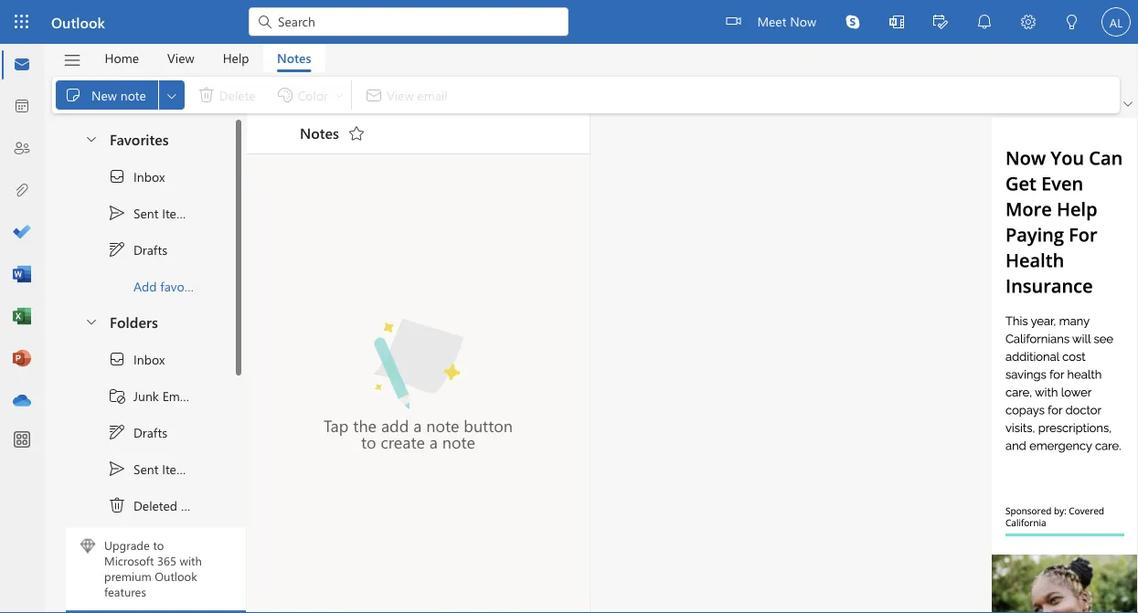 Task type: vqa. For each thing, say whether or not it's contained in the screenshot.
Ad
no



Task type: locate. For each thing, give the bounding box(es) containing it.
outlook link
[[51, 0, 105, 44]]

 left folders
[[84, 314, 99, 329]]

sent up  tree item
[[133, 461, 159, 477]]

a right add
[[413, 414, 422, 436]]

0 vertical spatial  sent items
[[108, 204, 193, 222]]

notes button
[[263, 44, 325, 72]]

 inside favorites tree
[[108, 167, 126, 186]]

tree
[[66, 341, 213, 613]]

sent inside favorites tree
[[133, 205, 159, 221]]


[[1065, 15, 1080, 29]]

0 vertical spatial  button
[[75, 122, 106, 155]]

 for 
[[108, 350, 126, 368]]

1  tree item from the top
[[66, 158, 213, 195]]

1 vertical spatial notes
[[300, 123, 339, 142]]

1 vertical spatial 
[[84, 131, 99, 146]]

 tree item down favorites
[[66, 158, 213, 195]]

2  inbox from the top
[[108, 350, 165, 368]]

 down favorites "tree item" at the top of the page
[[108, 167, 126, 186]]

 down 
[[108, 423, 126, 442]]

1  inbox from the top
[[108, 167, 165, 186]]

 drafts inside favorites tree
[[108, 240, 167, 259]]

 up "add favorite" tree item
[[108, 240, 126, 259]]

tab list inside tap the add a note button to create a note application
[[91, 44, 325, 72]]

0 vertical spatial  tree item
[[66, 195, 213, 231]]

1 vertical spatial 
[[108, 423, 126, 442]]

1 vertical spatial inbox
[[133, 351, 165, 368]]

 sent items up "deleted"
[[108, 460, 193, 478]]

2  button from the top
[[75, 304, 106, 338]]

view
[[167, 49, 194, 66]]

2  from the top
[[108, 460, 126, 478]]

 for 
[[108, 423, 126, 442]]

2  tree item from the top
[[66, 451, 213, 487]]

2  sent items from the top
[[108, 460, 193, 478]]

0 vertical spatial items
[[162, 205, 193, 221]]

a
[[413, 414, 422, 436], [429, 431, 438, 453]]

sent up add
[[133, 205, 159, 221]]


[[889, 15, 904, 29]]

 tree item
[[66, 195, 213, 231], [66, 451, 213, 487]]

notes inside notes 
[[300, 123, 339, 142]]

to do image
[[13, 224, 31, 242]]

 for 
[[108, 167, 126, 186]]


[[108, 167, 126, 186], [108, 350, 126, 368]]

note
[[120, 86, 146, 103], [426, 414, 459, 436], [442, 431, 475, 453]]

 tree item for 
[[66, 414, 213, 451]]

2 inbox from the top
[[133, 351, 165, 368]]

0 vertical spatial 
[[108, 240, 126, 259]]


[[108, 204, 126, 222], [108, 460, 126, 478]]

0 vertical spatial sent
[[133, 205, 159, 221]]

 button
[[342, 119, 371, 148]]

upgrade to microsoft 365 with premium outlook features
[[104, 537, 202, 600]]

0 vertical spatial drafts
[[133, 241, 167, 258]]

 tree item
[[66, 158, 213, 195], [66, 341, 213, 378]]

1 horizontal spatial to
[[361, 431, 376, 453]]

items up the "favorite"
[[162, 205, 193, 221]]

2  drafts from the top
[[108, 423, 167, 442]]

notes for notes 
[[300, 123, 339, 142]]

2  from the top
[[108, 423, 126, 442]]

left-rail-appbar navigation
[[4, 44, 40, 422]]

1  sent items from the top
[[108, 204, 193, 222]]

1 vertical spatial  inbox
[[108, 350, 165, 368]]

 button
[[875, 0, 919, 46]]

 up  on the bottom of the page
[[108, 460, 126, 478]]


[[63, 51, 82, 70]]

0 vertical spatial to
[[361, 431, 376, 453]]

1 horizontal spatial outlook
[[155, 568, 197, 584]]

to left add
[[361, 431, 376, 453]]

outlook right premium
[[155, 568, 197, 584]]

 tree item up junk
[[66, 341, 213, 378]]

1 vertical spatial drafts
[[133, 424, 167, 441]]


[[1021, 15, 1036, 29]]

inbox inside favorites tree
[[133, 168, 165, 185]]

items up  deleted items
[[162, 461, 193, 477]]

 button inside folders tree item
[[75, 304, 106, 338]]

0 vertical spatial 
[[108, 204, 126, 222]]

 drafts for 
[[108, 240, 167, 259]]

1  from the top
[[108, 240, 126, 259]]

1 vertical spatial sent
[[133, 461, 159, 477]]

0 horizontal spatial to
[[153, 537, 164, 553]]

2 vertical spatial 
[[84, 314, 99, 329]]

 tree item for 
[[66, 158, 213, 195]]

2  tree item from the top
[[66, 414, 213, 451]]

 down view button
[[164, 88, 179, 103]]

 button left folders
[[75, 304, 106, 338]]

onedrive image
[[13, 392, 31, 410]]

tab list containing home
[[91, 44, 325, 72]]

notes right help
[[277, 49, 311, 66]]

upgrade
[[104, 537, 150, 553]]

inbox up  junk email
[[133, 351, 165, 368]]

1  from the top
[[108, 167, 126, 186]]

people image
[[13, 140, 31, 158]]

0 vertical spatial notes
[[277, 49, 311, 66]]

drafts inside favorites tree
[[133, 241, 167, 258]]

1 vertical spatial 
[[108, 460, 126, 478]]

features
[[104, 584, 146, 600]]

outlook up  button
[[51, 12, 105, 32]]

items
[[162, 205, 193, 221], [162, 461, 193, 477], [181, 497, 212, 514]]

0 vertical spatial  drafts
[[108, 240, 167, 259]]


[[108, 496, 126, 515]]

home button
[[91, 44, 153, 72]]

word image
[[13, 266, 31, 284]]

button
[[464, 414, 513, 436]]

0 vertical spatial 
[[164, 88, 179, 103]]

 tree item up "deleted"
[[66, 451, 213, 487]]

0 vertical spatial outlook
[[51, 12, 105, 32]]

0 vertical spatial 
[[108, 167, 126, 186]]

1 vertical spatial  tree item
[[66, 341, 213, 378]]

 inbox up '' "tree item"
[[108, 350, 165, 368]]

sent
[[133, 205, 159, 221], [133, 461, 159, 477]]

1 vertical spatial  tree item
[[66, 451, 213, 487]]

tap
[[324, 414, 349, 436]]

0 vertical spatial inbox
[[133, 168, 165, 185]]

1  tree item from the top
[[66, 195, 213, 231]]

2 vertical spatial items
[[181, 497, 212, 514]]

inbox down favorites "tree item" at the top of the page
[[133, 168, 165, 185]]

0 horizontal spatial outlook
[[51, 12, 105, 32]]

to
[[361, 431, 376, 453], [153, 537, 164, 553]]

drafts for 
[[133, 241, 167, 258]]

to right upgrade in the bottom left of the page
[[153, 537, 164, 553]]

drafts up add
[[133, 241, 167, 258]]

help button
[[209, 44, 263, 72]]

the
[[353, 414, 377, 436]]

outlook
[[51, 12, 105, 32], [155, 568, 197, 584]]

1  from the top
[[108, 204, 126, 222]]

items right "deleted"
[[181, 497, 212, 514]]


[[108, 240, 126, 259], [108, 423, 126, 442]]

 up 
[[108, 350, 126, 368]]

drafts down  junk email
[[133, 424, 167, 441]]

favorites tree item
[[66, 122, 213, 158]]

 inside favorites tree
[[108, 204, 126, 222]]

 tree item down favorites "tree item" at the top of the page
[[66, 195, 213, 231]]

deleted
[[133, 497, 177, 514]]

 inside favorites "tree item"
[[84, 131, 99, 146]]

 tree item up add
[[66, 231, 213, 268]]


[[726, 14, 741, 28]]


[[64, 86, 82, 104]]

drafts inside tree
[[133, 424, 167, 441]]

 inside favorites tree
[[108, 240, 126, 259]]

junk
[[133, 387, 159, 404]]

2  from the top
[[108, 350, 126, 368]]

 down favorites "tree item" at the top of the page
[[108, 204, 126, 222]]

excel image
[[13, 308, 31, 326]]

 tree item
[[66, 231, 213, 268], [66, 414, 213, 451]]

powerpoint image
[[13, 350, 31, 368]]

 button
[[1050, 0, 1094, 46]]

1 vertical spatial to
[[153, 537, 164, 553]]

 button
[[963, 0, 1006, 44]]

1 sent from the top
[[133, 205, 159, 221]]

items inside favorites tree
[[162, 205, 193, 221]]

 drafts down '' "tree item"
[[108, 423, 167, 442]]

1 vertical spatial  button
[[75, 304, 106, 338]]

0 vertical spatial  tree item
[[66, 231, 213, 268]]

favorites tree
[[66, 114, 213, 304]]

1 vertical spatial  drafts
[[108, 423, 167, 442]]

microsoft
[[104, 553, 154, 569]]

1 vertical spatial  sent items
[[108, 460, 193, 478]]

drafts for 
[[133, 424, 167, 441]]

notes
[[277, 49, 311, 66], [300, 123, 339, 142]]

1 drafts from the top
[[133, 241, 167, 258]]

1  button from the top
[[75, 122, 106, 155]]

 for folders
[[84, 314, 99, 329]]

1 horizontal spatial a
[[429, 431, 438, 453]]

 drafts up "add favorite" tree item
[[108, 240, 167, 259]]

inbox
[[133, 168, 165, 185], [133, 351, 165, 368]]

tab list
[[91, 44, 325, 72]]

inbox for 
[[133, 168, 165, 185]]

 drafts inside tree
[[108, 423, 167, 442]]

 inbox inside favorites tree
[[108, 167, 165, 186]]

 sent items
[[108, 204, 193, 222], [108, 460, 193, 478]]

0 vertical spatial  inbox
[[108, 167, 165, 186]]

1 inbox from the top
[[133, 168, 165, 185]]

1 vertical spatial outlook
[[155, 568, 197, 584]]

add
[[381, 414, 409, 436]]

1 vertical spatial 
[[108, 350, 126, 368]]

add favorite tree item
[[66, 268, 213, 304]]

1  tree item from the top
[[66, 231, 213, 268]]

 inbox for 
[[108, 350, 165, 368]]

tap the add a note button to create a note application
[[0, 0, 1138, 613]]

tap the add a note button to create a note
[[324, 414, 513, 453]]

 button down ' new note'
[[75, 122, 106, 155]]

 inbox down favorites "tree item" at the top of the page
[[108, 167, 165, 186]]

folders
[[110, 311, 158, 331]]

 tree item
[[66, 487, 213, 524]]

 down ' new note'
[[84, 131, 99, 146]]

2 drafts from the top
[[133, 424, 167, 441]]


[[108, 387, 126, 405]]

 tree item for 
[[66, 231, 213, 268]]


[[256, 13, 274, 31]]

 inside tree
[[108, 460, 126, 478]]

0 vertical spatial  tree item
[[66, 158, 213, 195]]

drafts
[[133, 241, 167, 258], [133, 424, 167, 441]]

 inbox for 
[[108, 167, 165, 186]]

 button inside favorites "tree item"
[[75, 122, 106, 155]]

notes inside button
[[277, 49, 311, 66]]

 inbox
[[108, 167, 165, 186], [108, 350, 165, 368]]


[[846, 15, 860, 29]]

2 sent from the top
[[133, 461, 159, 477]]

 button
[[54, 45, 91, 76]]

 button
[[75, 122, 106, 155], [75, 304, 106, 338]]

 tree item for 
[[66, 341, 213, 378]]

favorites
[[110, 129, 169, 148]]

edit group
[[56, 77, 347, 113]]

1  drafts from the top
[[108, 240, 167, 259]]

meet now
[[757, 12, 816, 29]]

 inside tree
[[108, 350, 126, 368]]

 drafts
[[108, 240, 167, 259], [108, 423, 167, 442]]

a right create
[[429, 431, 438, 453]]


[[164, 88, 179, 103], [84, 131, 99, 146], [84, 314, 99, 329]]

 tree item down junk
[[66, 414, 213, 451]]

 inbox inside tree
[[108, 350, 165, 368]]

 inside folders tree item
[[84, 314, 99, 329]]

1 vertical spatial  tree item
[[66, 414, 213, 451]]

outlook banner
[[0, 0, 1138, 46]]

new
[[91, 86, 117, 103]]

2  tree item from the top
[[66, 341, 213, 378]]

 sent items up add
[[108, 204, 193, 222]]

1 vertical spatial items
[[162, 461, 193, 477]]

notes left  button
[[300, 123, 339, 142]]



Task type: describe. For each thing, give the bounding box(es) containing it.

[[347, 124, 366, 143]]

 junk email
[[108, 387, 193, 405]]

to inside tap the add a note button to create a note
[[361, 431, 376, 453]]

 button
[[1120, 95, 1136, 113]]

calendar image
[[13, 98, 31, 116]]

note inside ' new note'
[[120, 86, 146, 103]]

add
[[133, 278, 157, 295]]

help
[[223, 49, 249, 66]]

create
[[381, 431, 425, 453]]


[[975, 13, 994, 31]]

 button
[[159, 80, 185, 110]]

 for favorites
[[84, 131, 99, 146]]

 deleted items
[[108, 496, 212, 515]]

home
[[105, 49, 139, 66]]

 search field
[[249, 0, 569, 41]]


[[933, 15, 948, 29]]

 sent items inside tree
[[108, 460, 193, 478]]

tree containing 
[[66, 341, 213, 613]]

email
[[162, 387, 193, 404]]

meet
[[757, 12, 787, 29]]

mail image
[[13, 56, 31, 74]]

 button for folders
[[75, 304, 106, 338]]

notes heading
[[276, 113, 371, 154]]

outlook inside outlook banner
[[51, 12, 105, 32]]

premium
[[104, 568, 151, 584]]

to inside the upgrade to microsoft 365 with premium outlook features
[[153, 537, 164, 553]]

 tree item
[[66, 378, 213, 414]]

add favorite
[[133, 278, 203, 295]]

0 horizontal spatial a
[[413, 414, 422, 436]]

folders tree item
[[66, 304, 213, 341]]

365
[[157, 553, 176, 569]]

favorite
[[160, 278, 203, 295]]

 new note
[[64, 86, 146, 104]]

notes 
[[300, 123, 366, 143]]

notes for notes
[[277, 49, 311, 66]]

 drafts for 
[[108, 423, 167, 442]]

 button
[[1006, 0, 1050, 46]]

inbox for 
[[133, 351, 165, 368]]

more apps image
[[13, 431, 31, 450]]

now
[[790, 12, 816, 29]]

premium features image
[[81, 539, 95, 553]]

 button
[[831, 0, 875, 44]]

 button
[[919, 0, 963, 46]]

Search for email, meetings, files and more. field
[[276, 12, 558, 30]]

items inside  deleted items
[[181, 497, 212, 514]]


[[1124, 100, 1133, 109]]

view button
[[154, 44, 208, 72]]

outlook inside the upgrade to microsoft 365 with premium outlook features
[[155, 568, 197, 584]]

with
[[180, 553, 202, 569]]

 inside dropdown button
[[164, 88, 179, 103]]

al image
[[1102, 7, 1131, 37]]

 sent items inside favorites tree
[[108, 204, 193, 222]]

files image
[[13, 182, 31, 200]]

sent inside tree
[[133, 461, 159, 477]]

 for 
[[108, 240, 126, 259]]

 button for favorites
[[75, 122, 106, 155]]



